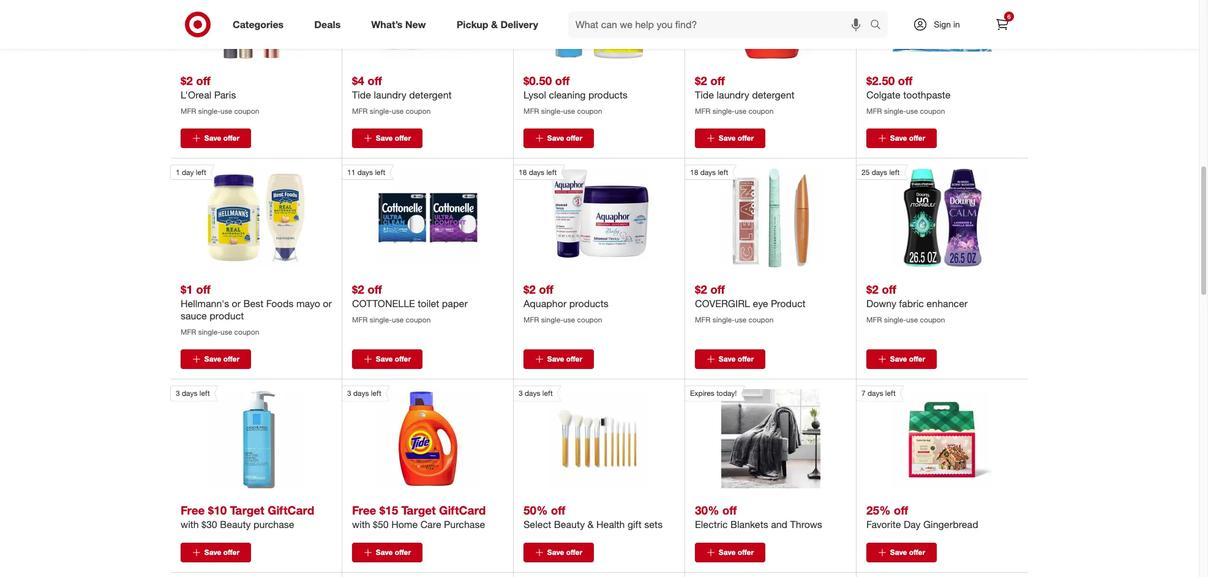 Task type: vqa. For each thing, say whether or not it's contained in the screenshot.


Task type: describe. For each thing, give the bounding box(es) containing it.
purchase
[[444, 519, 485, 531]]

save offer up today!
[[719, 355, 754, 364]]

left for cottonelle toilet paper
[[375, 168, 386, 177]]

free for free $10 target giftcard
[[181, 504, 205, 518]]

offer down $2 off covergirl eye product mfr single-use coupon
[[738, 355, 754, 364]]

$2 for tide laundry detergent
[[695, 73, 708, 88]]

$10
[[208, 504, 227, 518]]

single- inside $2 off tide laundry detergent mfr single-use coupon
[[713, 107, 735, 116]]

off for $1 off hellmann's or best foods mayo or sauce product mfr single-use coupon
[[196, 283, 211, 297]]

6 link
[[990, 11, 1016, 38]]

$2 off aquaphor products mfr single-use coupon
[[524, 283, 609, 325]]

offer down the day
[[910, 549, 926, 558]]

save offer button down the day
[[867, 544, 937, 563]]

3 for free $10 target giftcard
[[176, 389, 180, 398]]

home
[[392, 519, 418, 531]]

mfr inside $2 off aquaphor products mfr single-use coupon
[[524, 316, 540, 325]]

save down product
[[205, 355, 221, 364]]

purchase
[[254, 519, 294, 531]]

products inside $0.50 off lysol cleaning products mfr single-use coupon
[[589, 89, 628, 101]]

left for aquaphor products
[[547, 168, 557, 177]]

delivery
[[501, 18, 539, 30]]

lysol
[[524, 89, 547, 101]]

foods
[[266, 298, 294, 310]]

mfr inside $2 off cottonelle toilet paper mfr single-use coupon
[[352, 316, 368, 325]]

off for 30% off electric blankets and throws
[[723, 504, 737, 518]]

paris
[[214, 89, 236, 101]]

$2 for downy fabric enhancer
[[867, 283, 879, 297]]

with for free $15 target giftcard
[[352, 519, 370, 531]]

offer down $4 off tide laundry detergent mfr single-use coupon
[[395, 134, 411, 143]]

expires today! button
[[685, 386, 821, 489]]

offer down the toothpaste
[[910, 134, 926, 143]]

30% off electric blankets and throws
[[695, 504, 823, 531]]

mfr inside $2 off covergirl eye product mfr single-use coupon
[[695, 316, 711, 325]]

in
[[954, 19, 961, 29]]

single- inside $2 off cottonelle toilet paper mfr single-use coupon
[[370, 316, 392, 325]]

deals link
[[304, 11, 356, 38]]

save up 25 days left in the right of the page
[[891, 134, 908, 143]]

use inside $2 off aquaphor products mfr single-use coupon
[[564, 316, 575, 325]]

$1 off hellmann's or best foods mayo or sauce product mfr single-use coupon
[[181, 283, 332, 337]]

6
[[1008, 13, 1011, 20]]

with for free $10 target giftcard
[[181, 519, 199, 531]]

save offer down blankets
[[719, 549, 754, 558]]

save offer button down product
[[181, 350, 251, 370]]

$15
[[380, 504, 398, 518]]

coupon inside $2.50 off colgate toothpaste mfr single-use coupon
[[921, 107, 946, 116]]

off for $2 off tide laundry detergent mfr single-use coupon
[[711, 73, 725, 88]]

$2.50
[[867, 73, 895, 88]]

save offer down $2 off aquaphor products mfr single-use coupon
[[548, 355, 583, 364]]

$2 for cottonelle toilet paper
[[352, 283, 364, 297]]

coupon inside $2 off covergirl eye product mfr single-use coupon
[[749, 316, 774, 325]]

off for $4 off tide laundry detergent mfr single-use coupon
[[368, 73, 382, 88]]

save down the day
[[891, 549, 908, 558]]

1
[[176, 168, 180, 177]]

offer down $0.50 off lysol cleaning products mfr single-use coupon
[[567, 134, 583, 143]]

50%
[[524, 504, 548, 518]]

25% off favorite day gingerbread
[[867, 504, 979, 531]]

18 days left button for products
[[513, 165, 649, 268]]

1 day left
[[176, 168, 206, 177]]

throws
[[791, 519, 823, 531]]

tide for $2
[[695, 89, 714, 101]]

$2 off downy fabric enhancer mfr single-use coupon
[[867, 283, 968, 325]]

sign in link
[[903, 11, 980, 38]]

mayo
[[296, 298, 320, 310]]

save down "$30"
[[205, 549, 221, 558]]

offer down product
[[223, 355, 240, 364]]

2 or from the left
[[323, 298, 332, 310]]

11 days left
[[347, 168, 386, 177]]

coupon inside $4 off tide laundry detergent mfr single-use coupon
[[406, 107, 431, 116]]

what's
[[371, 18, 403, 30]]

$2 off l'oreal paris mfr single-use coupon
[[181, 73, 259, 116]]

use inside $1 off hellmann's or best foods mayo or sauce product mfr single-use coupon
[[221, 328, 232, 337]]

off for $2.50 off colgate toothpaste mfr single-use coupon
[[899, 73, 913, 88]]

save down the cottonelle at the left of page
[[376, 355, 393, 364]]

$2 for aquaphor products
[[524, 283, 536, 297]]

left for downy fabric enhancer
[[890, 168, 900, 177]]

11 days left button
[[342, 165, 478, 268]]

save up 11 days left at top left
[[376, 134, 393, 143]]

save offer button up today!
[[695, 350, 766, 370]]

eye
[[753, 298, 769, 310]]

what's new
[[371, 18, 426, 30]]

l'oreal
[[181, 89, 212, 101]]

days for favorite day gingerbread
[[868, 389, 884, 398]]

save offer up 11 days left at top left
[[376, 134, 411, 143]]

3 days left button for off
[[513, 386, 649, 489]]

offer down 50% off select beauty & health gift sets
[[567, 549, 583, 558]]

giftcard for free $10 target giftcard
[[268, 504, 315, 518]]

laundry for $4 off
[[374, 89, 407, 101]]

sign in
[[934, 19, 961, 29]]

pickup
[[457, 18, 489, 30]]

$2 for covergirl eye product
[[695, 283, 708, 297]]

day
[[182, 168, 194, 177]]

beauty inside 50% off select beauty & health gift sets
[[554, 519, 585, 531]]

$4 off tide laundry detergent mfr single-use coupon
[[352, 73, 452, 116]]

single- inside $2 off downy fabric enhancer mfr single-use coupon
[[885, 316, 907, 325]]

$2 off tide laundry detergent mfr single-use coupon
[[695, 73, 795, 116]]

free $10 target giftcard with $30 beauty purchase
[[181, 504, 315, 531]]

offer down 'free $10 target giftcard with $30 beauty purchase' at the bottom of the page
[[223, 549, 240, 558]]

$1
[[181, 283, 193, 297]]

save down aquaphor
[[548, 355, 565, 364]]

save offer button down select
[[524, 544, 594, 563]]

save offer button down $50 at the bottom
[[352, 544, 423, 563]]

off for 50% off select beauty & health gift sets
[[551, 504, 566, 518]]

$2.50 off colgate toothpaste mfr single-use coupon
[[867, 73, 951, 116]]

save offer button up 1 day left
[[181, 129, 251, 148]]

use inside $2.50 off colgate toothpaste mfr single-use coupon
[[907, 107, 919, 116]]

$2 off cottonelle toilet paper mfr single-use coupon
[[352, 283, 468, 325]]

days for covergirl eye product
[[701, 168, 716, 177]]

pickup & delivery link
[[446, 11, 554, 38]]

days for select beauty & health gift sets
[[525, 389, 541, 398]]

$30
[[202, 519, 217, 531]]

$2 for l'oreal paris
[[181, 73, 193, 88]]

save offer button down "$30"
[[181, 544, 251, 563]]

free for free $15 target giftcard
[[352, 504, 377, 518]]

7 days left button
[[857, 386, 993, 489]]

mfr inside $2 off downy fabric enhancer mfr single-use coupon
[[867, 316, 883, 325]]

days for with $50 home care purchase
[[354, 389, 369, 398]]

7
[[862, 389, 866, 398]]

& inside 50% off select beauty & health gift sets
[[588, 519, 594, 531]]

save offer down the cottonelle at the left of page
[[376, 355, 411, 364]]

single- inside $4 off tide laundry detergent mfr single-use coupon
[[370, 107, 392, 116]]

detergent for $2 off
[[753, 89, 795, 101]]

offer down $2 off tide laundry detergent mfr single-use coupon
[[738, 134, 754, 143]]

left for favorite day gingerbread
[[886, 389, 896, 398]]

colgate
[[867, 89, 901, 101]]

gift
[[628, 519, 642, 531]]

30%
[[695, 504, 720, 518]]

mfr inside $2 off l'oreal paris mfr single-use coupon
[[181, 107, 196, 116]]

expires today!
[[691, 389, 737, 398]]

$4
[[352, 73, 364, 88]]

pickup & delivery
[[457, 18, 539, 30]]

coupon inside $2 off aquaphor products mfr single-use coupon
[[578, 316, 603, 325]]

toilet
[[418, 298, 440, 310]]

what's new link
[[361, 11, 442, 38]]

use inside $4 off tide laundry detergent mfr single-use coupon
[[392, 107, 404, 116]]

off for 25% off favorite day gingerbread
[[894, 504, 909, 518]]

search button
[[865, 11, 895, 40]]

downy
[[867, 298, 897, 310]]

25%
[[867, 504, 891, 518]]

aquaphor
[[524, 298, 567, 310]]

off for $2 off aquaphor products mfr single-use coupon
[[539, 283, 554, 297]]

giftcard for free $15 target giftcard
[[439, 504, 486, 518]]

0 vertical spatial &
[[491, 18, 498, 30]]

save up today!
[[719, 355, 736, 364]]

save offer button down $2 off aquaphor products mfr single-use coupon
[[524, 350, 594, 370]]

3 days left button for $10
[[170, 386, 306, 489]]

day
[[904, 519, 921, 531]]

$0.50 off lysol cleaning products mfr single-use coupon
[[524, 73, 628, 116]]



Task type: locate. For each thing, give the bounding box(es) containing it.
target right $10
[[230, 504, 265, 518]]

$2 inside $2 off cottonelle toilet paper mfr single-use coupon
[[352, 283, 364, 297]]

11
[[347, 168, 356, 177]]

detergent inside $2 off tide laundry detergent mfr single-use coupon
[[753, 89, 795, 101]]

0 horizontal spatial &
[[491, 18, 498, 30]]

today!
[[717, 389, 737, 398]]

1 horizontal spatial with
[[352, 519, 370, 531]]

off inside $0.50 off lysol cleaning products mfr single-use coupon
[[555, 73, 570, 88]]

1 detergent from the left
[[409, 89, 452, 101]]

save down electric
[[719, 549, 736, 558]]

offer
[[223, 134, 240, 143], [395, 134, 411, 143], [567, 134, 583, 143], [738, 134, 754, 143], [910, 134, 926, 143], [223, 355, 240, 364], [395, 355, 411, 364], [567, 355, 583, 364], [738, 355, 754, 364], [910, 355, 926, 364], [223, 549, 240, 558], [395, 549, 411, 558], [567, 549, 583, 558], [738, 549, 754, 558], [910, 549, 926, 558]]

sauce
[[181, 310, 207, 322]]

1 3 days left button from the left
[[170, 386, 306, 489]]

target inside 'free $10 target giftcard with $30 beauty purchase'
[[230, 504, 265, 518]]

save offer button down cleaning
[[524, 129, 594, 148]]

1 target from the left
[[230, 504, 265, 518]]

save offer button down electric
[[695, 544, 766, 563]]

1 horizontal spatial beauty
[[554, 519, 585, 531]]

1 tide from the left
[[352, 89, 371, 101]]

target inside free $15 target giftcard with $50 home care purchase
[[402, 504, 436, 518]]

2 18 days left from the left
[[691, 168, 729, 177]]

left for with $30 beauty purchase
[[200, 389, 210, 398]]

use
[[221, 107, 232, 116], [392, 107, 404, 116], [564, 107, 575, 116], [735, 107, 747, 116], [907, 107, 919, 116], [392, 316, 404, 325], [564, 316, 575, 325], [735, 316, 747, 325], [907, 316, 919, 325], [221, 328, 232, 337]]

coupon inside $2 off cottonelle toilet paper mfr single-use coupon
[[406, 316, 431, 325]]

mfr inside $4 off tide laundry detergent mfr single-use coupon
[[352, 107, 368, 116]]

off up the day
[[894, 504, 909, 518]]

$2 inside $2 off covergirl eye product mfr single-use coupon
[[695, 283, 708, 297]]

2 beauty from the left
[[554, 519, 585, 531]]

2 horizontal spatial 3
[[519, 389, 523, 398]]

$2 down what can we help you find? suggestions appear below search field
[[695, 73, 708, 88]]

1 vertical spatial products
[[570, 298, 609, 310]]

expires
[[691, 389, 715, 398]]

1 horizontal spatial free
[[352, 504, 377, 518]]

3 days left button
[[170, 386, 306, 489], [342, 386, 478, 489], [513, 386, 649, 489]]

target for $15
[[402, 504, 436, 518]]

off inside $2.50 off colgate toothpaste mfr single-use coupon
[[899, 73, 913, 88]]

categories link
[[222, 11, 299, 38]]

off for $2 off downy fabric enhancer mfr single-use coupon
[[882, 283, 897, 297]]

0 horizontal spatial 18 days left
[[519, 168, 557, 177]]

$2 up downy
[[867, 283, 879, 297]]

2 horizontal spatial 3 days left button
[[513, 386, 649, 489]]

cottonelle
[[352, 298, 415, 310]]

off right '$4'
[[368, 73, 382, 88]]

off for $0.50 off lysol cleaning products mfr single-use coupon
[[555, 73, 570, 88]]

0 horizontal spatial laundry
[[374, 89, 407, 101]]

covergirl
[[695, 298, 751, 310]]

single- inside $2 off covergirl eye product mfr single-use coupon
[[713, 316, 735, 325]]

off inside the 25% off favorite day gingerbread
[[894, 504, 909, 518]]

1 free from the left
[[181, 504, 205, 518]]

days
[[358, 168, 373, 177], [529, 168, 545, 177], [701, 168, 716, 177], [872, 168, 888, 177], [182, 389, 198, 398], [354, 389, 369, 398], [525, 389, 541, 398], [868, 389, 884, 398]]

2 tide from the left
[[695, 89, 714, 101]]

3 3 from the left
[[519, 389, 523, 398]]

1 vertical spatial &
[[588, 519, 594, 531]]

laundry inside $2 off tide laundry detergent mfr single-use coupon
[[717, 89, 750, 101]]

single- inside $2 off aquaphor products mfr single-use coupon
[[542, 316, 564, 325]]

tide for $4
[[352, 89, 371, 101]]

save down $2 off tide laundry detergent mfr single-use coupon
[[719, 134, 736, 143]]

18 for covergirl eye product
[[691, 168, 699, 177]]

left inside "button"
[[890, 168, 900, 177]]

off down what can we help you find? suggestions appear below search field
[[711, 73, 725, 88]]

beauty inside 'free $10 target giftcard with $30 beauty purchase'
[[220, 519, 251, 531]]

detergent
[[409, 89, 452, 101], [753, 89, 795, 101]]

laundry for $2 off
[[717, 89, 750, 101]]

3 for 50% off
[[519, 389, 523, 398]]

offer down blankets
[[738, 549, 754, 558]]

2 3 days left button from the left
[[342, 386, 478, 489]]

What can we help you find? suggestions appear below search field
[[569, 11, 874, 38]]

enhancer
[[927, 298, 968, 310]]

off for $2 off l'oreal paris mfr single-use coupon
[[196, 73, 211, 88]]

product
[[771, 298, 806, 310]]

1 3 days left from the left
[[176, 389, 210, 398]]

laundry inside $4 off tide laundry detergent mfr single-use coupon
[[374, 89, 407, 101]]

free up $50 at the bottom
[[352, 504, 377, 518]]

2 3 from the left
[[347, 389, 352, 398]]

laundry
[[374, 89, 407, 101], [717, 89, 750, 101]]

deals
[[314, 18, 341, 30]]

days for downy fabric enhancer
[[872, 168, 888, 177]]

off inside $2 off aquaphor products mfr single-use coupon
[[539, 283, 554, 297]]

giftcard inside 'free $10 target giftcard with $30 beauty purchase'
[[268, 504, 315, 518]]

tide inside $4 off tide laundry detergent mfr single-use coupon
[[352, 89, 371, 101]]

product
[[210, 310, 244, 322]]

2 18 from the left
[[691, 168, 699, 177]]

1 18 days left from the left
[[519, 168, 557, 177]]

3 for free $15 target giftcard
[[347, 389, 352, 398]]

off right 50%
[[551, 504, 566, 518]]

save offer down select
[[548, 549, 583, 558]]

0 horizontal spatial 18 days left button
[[513, 165, 649, 268]]

$2 up the cottonelle at the left of page
[[352, 283, 364, 297]]

0 horizontal spatial or
[[232, 298, 241, 310]]

or right the mayo
[[323, 298, 332, 310]]

use inside $0.50 off lysol cleaning products mfr single-use coupon
[[564, 107, 575, 116]]

offer down home
[[395, 549, 411, 558]]

18
[[519, 168, 527, 177], [691, 168, 699, 177]]

hellmann's
[[181, 298, 229, 310]]

off for $2 off covergirl eye product mfr single-use coupon
[[711, 283, 725, 297]]

25 days left button
[[857, 165, 993, 268]]

mfr
[[181, 107, 196, 116], [352, 107, 368, 116], [524, 107, 540, 116], [695, 107, 711, 116], [867, 107, 883, 116], [352, 316, 368, 325], [524, 316, 540, 325], [695, 316, 711, 325], [867, 316, 883, 325], [181, 328, 196, 337]]

save offer button up 11 days left at top left
[[352, 129, 423, 148]]

offer down the paris
[[223, 134, 240, 143]]

search
[[865, 19, 895, 32]]

blankets
[[731, 519, 769, 531]]

off up downy
[[882, 283, 897, 297]]

left for with $50 home care purchase
[[371, 389, 382, 398]]

giftcard up purchase
[[268, 504, 315, 518]]

use inside $2 off tide laundry detergent mfr single-use coupon
[[735, 107, 747, 116]]

left for covergirl eye product
[[718, 168, 729, 177]]

3 3 days left button from the left
[[513, 386, 649, 489]]

1 day left button
[[170, 165, 306, 268]]

off up the cottonelle at the left of page
[[368, 283, 382, 297]]

cleaning
[[549, 89, 586, 101]]

left for hellmann's or best foods mayo or sauce product
[[196, 168, 206, 177]]

0 horizontal spatial tide
[[352, 89, 371, 101]]

off up covergirl
[[711, 283, 725, 297]]

off right 30%
[[723, 504, 737, 518]]

single- inside $2.50 off colgate toothpaste mfr single-use coupon
[[885, 107, 907, 116]]

use inside $2 off covergirl eye product mfr single-use coupon
[[735, 316, 747, 325]]

beauty down $10
[[220, 519, 251, 531]]

coupon inside $2 off l'oreal paris mfr single-use coupon
[[234, 107, 259, 116]]

off inside $2 off cottonelle toilet paper mfr single-use coupon
[[368, 283, 382, 297]]

3 3 days left from the left
[[519, 389, 553, 398]]

coupon inside $1 off hellmann's or best foods mayo or sauce product mfr single-use coupon
[[234, 328, 259, 337]]

fabric
[[900, 298, 925, 310]]

products right aquaphor
[[570, 298, 609, 310]]

save offer down the paris
[[205, 134, 240, 143]]

0 horizontal spatial free
[[181, 504, 205, 518]]

single- inside $2 off l'oreal paris mfr single-use coupon
[[198, 107, 221, 116]]

off up aquaphor
[[539, 283, 554, 297]]

2 3 days left from the left
[[347, 389, 382, 398]]

1 beauty from the left
[[220, 519, 251, 531]]

health
[[597, 519, 625, 531]]

3 days left button for $15
[[342, 386, 478, 489]]

save offer button down $2 off tide laundry detergent mfr single-use coupon
[[695, 129, 766, 148]]

products inside $2 off aquaphor products mfr single-use coupon
[[570, 298, 609, 310]]

1 laundry from the left
[[374, 89, 407, 101]]

off up hellmann's
[[196, 283, 211, 297]]

sign
[[934, 19, 952, 29]]

tide inside $2 off tide laundry detergent mfr single-use coupon
[[695, 89, 714, 101]]

0 horizontal spatial target
[[230, 504, 265, 518]]

or
[[232, 298, 241, 310], [323, 298, 332, 310]]

$50
[[373, 519, 389, 531]]

select
[[524, 519, 552, 531]]

2 free from the left
[[352, 504, 377, 518]]

off inside $2 off l'oreal paris mfr single-use coupon
[[196, 73, 211, 88]]

$2 up covergirl
[[695, 283, 708, 297]]

off right $2.50 at the right top
[[899, 73, 913, 88]]

days inside "11 days left" button
[[358, 168, 373, 177]]

single-
[[198, 107, 221, 116], [370, 107, 392, 116], [542, 107, 564, 116], [713, 107, 735, 116], [885, 107, 907, 116], [370, 316, 392, 325], [542, 316, 564, 325], [713, 316, 735, 325], [885, 316, 907, 325], [198, 328, 221, 337]]

sets
[[645, 519, 663, 531]]

18 days left button
[[513, 165, 649, 268], [685, 165, 821, 268]]

save offer down $2 off tide laundry detergent mfr single-use coupon
[[719, 134, 754, 143]]

3 days left for free $10 target giftcard
[[176, 389, 210, 398]]

offer down $2 off cottonelle toilet paper mfr single-use coupon
[[395, 355, 411, 364]]

$2 up the l'oreal
[[181, 73, 193, 88]]

2 giftcard from the left
[[439, 504, 486, 518]]

1 18 from the left
[[519, 168, 527, 177]]

0 vertical spatial products
[[589, 89, 628, 101]]

off
[[196, 73, 211, 88], [368, 73, 382, 88], [555, 73, 570, 88], [711, 73, 725, 88], [899, 73, 913, 88], [196, 283, 211, 297], [368, 283, 382, 297], [539, 283, 554, 297], [711, 283, 725, 297], [882, 283, 897, 297], [551, 504, 566, 518], [723, 504, 737, 518], [894, 504, 909, 518]]

18 days left
[[519, 168, 557, 177], [691, 168, 729, 177]]

18 days left button for eye
[[685, 165, 821, 268]]

0 horizontal spatial beauty
[[220, 519, 251, 531]]

favorite
[[867, 519, 902, 531]]

off inside $2 off downy fabric enhancer mfr single-use coupon
[[882, 283, 897, 297]]

offer down fabric
[[910, 355, 926, 364]]

save up 1 day left
[[205, 134, 221, 143]]

1 or from the left
[[232, 298, 241, 310]]

& left health
[[588, 519, 594, 531]]

1 horizontal spatial 3 days left button
[[342, 386, 478, 489]]

off up the l'oreal
[[196, 73, 211, 88]]

off inside $4 off tide laundry detergent mfr single-use coupon
[[368, 73, 382, 88]]

single- inside $1 off hellmann's or best foods mayo or sauce product mfr single-use coupon
[[198, 328, 221, 337]]

0 horizontal spatial 3 days left
[[176, 389, 210, 398]]

save offer down $2.50 off colgate toothpaste mfr single-use coupon
[[891, 134, 926, 143]]

1 with from the left
[[181, 519, 199, 531]]

new
[[406, 18, 426, 30]]

save up 7 days left at the right bottom
[[891, 355, 908, 364]]

save offer down "$30"
[[205, 549, 240, 558]]

1 horizontal spatial 3 days left
[[347, 389, 382, 398]]

free $15 target giftcard with $50 home care purchase
[[352, 504, 486, 531]]

mfr inside $2 off tide laundry detergent mfr single-use coupon
[[695, 107, 711, 116]]

products right cleaning
[[589, 89, 628, 101]]

toothpaste
[[904, 89, 951, 101]]

18 for aquaphor products
[[519, 168, 527, 177]]

1 horizontal spatial &
[[588, 519, 594, 531]]

1 horizontal spatial detergent
[[753, 89, 795, 101]]

days inside 7 days left button
[[868, 389, 884, 398]]

free up "$30"
[[181, 504, 205, 518]]

$2 inside $2 off downy fabric enhancer mfr single-use coupon
[[867, 283, 879, 297]]

&
[[491, 18, 498, 30], [588, 519, 594, 531]]

2 detergent from the left
[[753, 89, 795, 101]]

and
[[771, 519, 788, 531]]

care
[[421, 519, 442, 531]]

save offer down product
[[205, 355, 240, 364]]

$2 inside $2 off tide laundry detergent mfr single-use coupon
[[695, 73, 708, 88]]

giftcard inside free $15 target giftcard with $50 home care purchase
[[439, 504, 486, 518]]

$2 inside $2 off aquaphor products mfr single-use coupon
[[524, 283, 536, 297]]

mfr inside $0.50 off lysol cleaning products mfr single-use coupon
[[524, 107, 540, 116]]

1 3 from the left
[[176, 389, 180, 398]]

0 horizontal spatial with
[[181, 519, 199, 531]]

coupon inside $0.50 off lysol cleaning products mfr single-use coupon
[[578, 107, 603, 116]]

left
[[196, 168, 206, 177], [375, 168, 386, 177], [547, 168, 557, 177], [718, 168, 729, 177], [890, 168, 900, 177], [200, 389, 210, 398], [371, 389, 382, 398], [543, 389, 553, 398], [886, 389, 896, 398]]

or left "best"
[[232, 298, 241, 310]]

25 days left
[[862, 168, 900, 177]]

off inside 30% off electric blankets and throws
[[723, 504, 737, 518]]

$2 up aquaphor
[[524, 283, 536, 297]]

3 days left for 50% off
[[519, 389, 553, 398]]

with left $50 at the bottom
[[352, 519, 370, 531]]

save down cleaning
[[548, 134, 565, 143]]

0 horizontal spatial 3 days left button
[[170, 386, 306, 489]]

days for aquaphor products
[[529, 168, 545, 177]]

25
[[862, 168, 870, 177]]

use inside $2 off l'oreal paris mfr single-use coupon
[[221, 107, 232, 116]]

1 18 days left button from the left
[[513, 165, 649, 268]]

off inside $2 off covergirl eye product mfr single-use coupon
[[711, 283, 725, 297]]

0 horizontal spatial detergent
[[409, 89, 452, 101]]

1 horizontal spatial target
[[402, 504, 436, 518]]

50% off select beauty & health gift sets
[[524, 504, 663, 531]]

left for select beauty & health gift sets
[[543, 389, 553, 398]]

off for $2 off cottonelle toilet paper mfr single-use coupon
[[368, 283, 382, 297]]

2 with from the left
[[352, 519, 370, 531]]

2 target from the left
[[402, 504, 436, 518]]

save offer button
[[181, 129, 251, 148], [352, 129, 423, 148], [524, 129, 594, 148], [695, 129, 766, 148], [867, 129, 937, 148], [181, 350, 251, 370], [352, 350, 423, 370], [524, 350, 594, 370], [695, 350, 766, 370], [867, 350, 937, 370], [181, 544, 251, 563], [352, 544, 423, 563], [524, 544, 594, 563], [695, 544, 766, 563], [867, 544, 937, 563]]

coupon inside $2 off tide laundry detergent mfr single-use coupon
[[749, 107, 774, 116]]

18 days left for covergirl
[[691, 168, 729, 177]]

giftcard up 'purchase'
[[439, 504, 486, 518]]

beauty
[[220, 519, 251, 531], [554, 519, 585, 531]]

target
[[230, 504, 265, 518], [402, 504, 436, 518]]

coupon
[[234, 107, 259, 116], [406, 107, 431, 116], [578, 107, 603, 116], [749, 107, 774, 116], [921, 107, 946, 116], [406, 316, 431, 325], [578, 316, 603, 325], [749, 316, 774, 325], [921, 316, 946, 325], [234, 328, 259, 337]]

with inside 'free $10 target giftcard with $30 beauty purchase'
[[181, 519, 199, 531]]

save offer button up 7 days left at the right bottom
[[867, 350, 937, 370]]

$2 off covergirl eye product mfr single-use coupon
[[695, 283, 806, 325]]

save down select
[[548, 549, 565, 558]]

$2
[[181, 73, 193, 88], [695, 73, 708, 88], [352, 283, 364, 297], [524, 283, 536, 297], [695, 283, 708, 297], [867, 283, 879, 297]]

save offer down cleaning
[[548, 134, 583, 143]]

mfr inside $1 off hellmann's or best foods mayo or sauce product mfr single-use coupon
[[181, 328, 196, 337]]

$0.50
[[524, 73, 552, 88]]

save offer button down the cottonelle at the left of page
[[352, 350, 423, 370]]

use inside $2 off downy fabric enhancer mfr single-use coupon
[[907, 316, 919, 325]]

products
[[589, 89, 628, 101], [570, 298, 609, 310]]

days inside 25 days left "button"
[[872, 168, 888, 177]]

with left "$30"
[[181, 519, 199, 531]]

1 horizontal spatial 18 days left button
[[685, 165, 821, 268]]

0 horizontal spatial 3
[[176, 389, 180, 398]]

free inside free $15 target giftcard with $50 home care purchase
[[352, 504, 377, 518]]

categories
[[233, 18, 284, 30]]

electric
[[695, 519, 728, 531]]

coupon inside $2 off downy fabric enhancer mfr single-use coupon
[[921, 316, 946, 325]]

$2 inside $2 off l'oreal paris mfr single-use coupon
[[181, 73, 193, 88]]

1 horizontal spatial or
[[323, 298, 332, 310]]

0 horizontal spatial 18
[[519, 168, 527, 177]]

mfr inside $2.50 off colgate toothpaste mfr single-use coupon
[[867, 107, 883, 116]]

& right pickup
[[491, 18, 498, 30]]

save down $50 at the bottom
[[376, 549, 393, 558]]

beauty right select
[[554, 519, 585, 531]]

1 horizontal spatial 3
[[347, 389, 352, 398]]

target up the care
[[402, 504, 436, 518]]

save offer up 7 days left at the right bottom
[[891, 355, 926, 364]]

3 days left for free $15 target giftcard
[[347, 389, 382, 398]]

1 horizontal spatial giftcard
[[439, 504, 486, 518]]

detergent for $4 off
[[409, 89, 452, 101]]

with
[[181, 519, 199, 531], [352, 519, 370, 531]]

offer down $2 off aquaphor products mfr single-use coupon
[[567, 355, 583, 364]]

single- inside $0.50 off lysol cleaning products mfr single-use coupon
[[542, 107, 564, 116]]

18 days left for aquaphor
[[519, 168, 557, 177]]

save offer down home
[[376, 549, 411, 558]]

days for with $30 beauty purchase
[[182, 389, 198, 398]]

free inside 'free $10 target giftcard with $30 beauty purchase'
[[181, 504, 205, 518]]

best
[[244, 298, 264, 310]]

paper
[[442, 298, 468, 310]]

save offer down the day
[[891, 549, 926, 558]]

off up cleaning
[[555, 73, 570, 88]]

7 days left
[[862, 389, 896, 398]]

save offer button up 25 days left in the right of the page
[[867, 129, 937, 148]]

1 horizontal spatial 18
[[691, 168, 699, 177]]

with inside free $15 target giftcard with $50 home care purchase
[[352, 519, 370, 531]]

off inside 50% off select beauty & health gift sets
[[551, 504, 566, 518]]

target for $10
[[230, 504, 265, 518]]

detergent inside $4 off tide laundry detergent mfr single-use coupon
[[409, 89, 452, 101]]

1 giftcard from the left
[[268, 504, 315, 518]]

2 horizontal spatial 3 days left
[[519, 389, 553, 398]]

2 18 days left button from the left
[[685, 165, 821, 268]]

1 horizontal spatial tide
[[695, 89, 714, 101]]

days for cottonelle toilet paper
[[358, 168, 373, 177]]

giftcard
[[268, 504, 315, 518], [439, 504, 486, 518]]

gingerbread
[[924, 519, 979, 531]]

off inside $1 off hellmann's or best foods mayo or sauce product mfr single-use coupon
[[196, 283, 211, 297]]

1 horizontal spatial laundry
[[717, 89, 750, 101]]

off inside $2 off tide laundry detergent mfr single-use coupon
[[711, 73, 725, 88]]

use inside $2 off cottonelle toilet paper mfr single-use coupon
[[392, 316, 404, 325]]

1 horizontal spatial 18 days left
[[691, 168, 729, 177]]

2 laundry from the left
[[717, 89, 750, 101]]

0 horizontal spatial giftcard
[[268, 504, 315, 518]]



